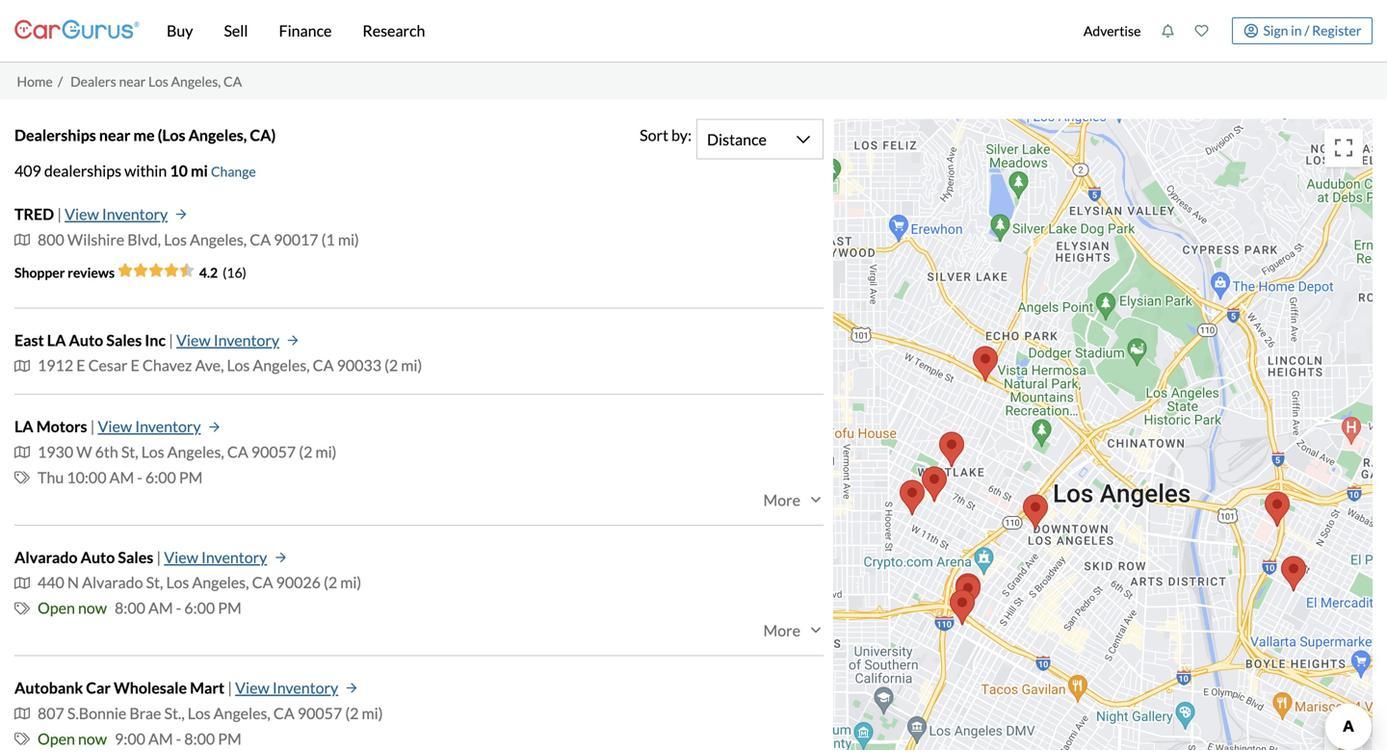 Task type: describe. For each thing, give the bounding box(es) containing it.
sort by:
[[640, 126, 692, 144]]

angeles, down buy popup button
[[171, 73, 221, 89]]

mi) for 807 s.bonnie brae st., los angeles, ca 90057         (2 mi)
[[362, 704, 383, 723]]

dealerships near me (los angeles, ca)
[[14, 126, 276, 144]]

1912 e cesar e chavez ave, los angeles, ca 90033         (2 mi)
[[38, 356, 422, 375]]

tred image
[[1023, 495, 1048, 530]]

sign in / register
[[1263, 22, 1362, 38]]

more button for 440 n alvarado st, los angeles, ca 90026         (2 mi)
[[763, 621, 824, 640]]

alvarado auto sales image
[[973, 346, 998, 382]]

finance button
[[263, 0, 347, 62]]

mercedes-benz of los angeles image
[[950, 590, 975, 626]]

advertise
[[1084, 23, 1141, 39]]

/ inside menu item
[[1305, 22, 1310, 38]]

map image for 800 wilshire blvd, los angeles, ca 90017         (1 mi)
[[14, 232, 30, 248]]

view inventory link for alvarado auto sales
[[164, 545, 286, 570]]

1 horizontal spatial 8:00
[[184, 730, 215, 748]]

440
[[38, 573, 64, 592]]

angle down image
[[808, 492, 824, 508]]

more for 440 n alvarado st, los angeles, ca 90026         (2 mi)
[[763, 621, 801, 640]]

n
[[67, 573, 79, 592]]

st.,
[[164, 704, 185, 723]]

change
[[211, 163, 256, 180]]

1 vertical spatial near
[[99, 126, 130, 144]]

los for dealers
[[148, 73, 168, 89]]

reviews
[[68, 264, 115, 281]]

shopper reviews
[[14, 264, 117, 281]]

view inventory for tred
[[65, 205, 168, 223]]

shopper
[[14, 264, 65, 281]]

sell
[[224, 21, 248, 40]]

la motors image
[[939, 432, 964, 468]]

0 vertical spatial 8:00
[[115, 599, 145, 618]]

1 horizontal spatial alvarado
[[82, 573, 143, 592]]

4.2
[[199, 264, 218, 281]]

open now 8:00 am - 6:00 pm
[[38, 599, 242, 618]]

arrow right image for 90057
[[209, 421, 220, 433]]

807
[[38, 704, 64, 723]]

open notifications image
[[1161, 24, 1175, 38]]

tred
[[14, 205, 54, 223]]

cargurus logo homepage link link
[[14, 3, 140, 58]]

los for alvarado
[[166, 573, 189, 592]]

in
[[1291, 22, 1302, 38]]

inc
[[145, 331, 166, 349]]

1 vertical spatial auto
[[81, 548, 115, 567]]

angeles, up thu             10:00 am - 6:00 pm
[[167, 443, 224, 461]]

los for brae
[[188, 704, 211, 723]]

inventory for alvarado auto sales
[[201, 548, 267, 567]]

1 vertical spatial sales
[[118, 548, 153, 567]]

sign in / register link
[[1232, 17, 1373, 44]]

home link
[[17, 73, 53, 89]]

open for 807
[[38, 730, 75, 748]]

807 s.bonnie brae st., los angeles, ca 90057         (2 mi)
[[38, 704, 383, 723]]

buy
[[167, 21, 193, 40]]

440 n alvarado st, los angeles, ca 90026         (2 mi)
[[38, 573, 361, 592]]

- for sales
[[176, 599, 181, 618]]

1930 w 6th st, los angeles, ca 90057         (2 mi)
[[38, 443, 337, 461]]

- for wholesale
[[176, 730, 181, 748]]

car
[[86, 679, 111, 697]]

tags image for 440 n alvarado st, los angeles, ca 90026         (2 mi)
[[14, 601, 30, 616]]

brae
[[129, 704, 161, 723]]

(2 for 807 s.bonnie brae st., los angeles, ca 90057         (2 mi)
[[345, 704, 359, 723]]

east la auto sales inc |
[[14, 331, 173, 349]]

6th
[[95, 443, 118, 461]]

view for la motors
[[98, 417, 132, 436]]

chavez
[[142, 356, 192, 375]]

map image
[[14, 706, 30, 722]]

mi) for 1930 w 6th st, los angeles, ca 90057         (2 mi)
[[315, 443, 337, 461]]

view inventory for la motors
[[98, 417, 201, 436]]

0 vertical spatial am
[[109, 468, 134, 487]]

dealerships
[[14, 126, 96, 144]]

menu containing sign in / register
[[1074, 4, 1373, 58]]

view inventory link for la motors
[[98, 414, 220, 440]]

| right 'tred'
[[57, 205, 62, 223]]

research
[[363, 21, 425, 40]]

now for 8:00 am - 6:00 pm
[[78, 599, 107, 618]]

tags image for 1930 w 6th st, los angeles, ca 90057         (2 mi)
[[14, 470, 30, 486]]

0 vertical spatial pm
[[179, 468, 203, 487]]

am for wholesale
[[148, 730, 173, 748]]

s.bonnie
[[67, 704, 127, 723]]

map region
[[833, 119, 1373, 750]]

los right ave,
[[227, 356, 250, 375]]

| up 440 n alvarado st, los angeles, ca 90026         (2 mi)
[[156, 548, 161, 567]]

am for sales
[[148, 599, 173, 618]]

map image for 1912 e cesar e chavez ave, los angeles, ca 90033         (2 mi)
[[14, 358, 30, 374]]

10:00
[[67, 468, 106, 487]]

409 dealerships within 10 mi change
[[14, 161, 256, 180]]

view inventory link for east la auto sales inc
[[176, 328, 299, 353]]

thu             10:00 am - 6:00 pm
[[38, 468, 203, 487]]

90017
[[274, 230, 318, 249]]

| up 'w' at the left bottom of page
[[90, 417, 95, 436]]

advertise link
[[1074, 4, 1151, 58]]

| right the inc
[[169, 331, 173, 349]]

0 vertical spatial -
[[137, 468, 142, 487]]

arrow right image for angeles,
[[287, 335, 299, 346]]

(los
[[158, 126, 185, 144]]

view for autobank car wholesale mart
[[235, 679, 269, 697]]

800 wilshire blvd, los angeles, ca 90017         (1 mi)
[[38, 230, 359, 249]]

cargurus logo homepage link image
[[14, 3, 140, 58]]

user icon image
[[1244, 24, 1258, 38]]

ca)
[[250, 126, 276, 144]]

0 vertical spatial 6:00
[[145, 468, 176, 487]]

more for 1930 w 6th st, los angeles, ca 90057         (2 mi)
[[763, 491, 801, 509]]

ave,
[[195, 356, 224, 375]]

finance
[[279, 21, 332, 40]]

800
[[38, 230, 64, 249]]

ca for 440 n alvarado st, los angeles, ca 90026         (2 mi)
[[252, 573, 273, 592]]

buy button
[[151, 0, 209, 62]]

home
[[17, 73, 53, 89]]

(1
[[321, 230, 335, 249]]

open for 440
[[38, 599, 75, 618]]

view inventory for east la auto sales inc
[[176, 331, 279, 349]]

tred |
[[14, 205, 62, 223]]

2 e from the left
[[131, 356, 140, 375]]

view inventory for autobank car wholesale mart
[[235, 679, 338, 697]]

autobank car wholesale mart |
[[14, 679, 232, 697]]



Task type: locate. For each thing, give the bounding box(es) containing it.
0 vertical spatial more
[[763, 491, 801, 509]]

near right the dealers
[[119, 73, 146, 89]]

view up ave,
[[176, 331, 211, 349]]

sales up the cesar
[[106, 331, 142, 349]]

0 vertical spatial near
[[119, 73, 146, 89]]

menu
[[1074, 4, 1373, 58]]

la up 1912
[[47, 331, 66, 349]]

view inventory link up the 1912 e cesar e chavez ave, los angeles, ca 90033         (2 mi)
[[176, 328, 299, 353]]

0 vertical spatial /
[[1305, 22, 1310, 38]]

90026
[[276, 573, 321, 592]]

mart
[[190, 679, 225, 697]]

6:00 down the 1930 w 6th st, los angeles, ca 90057         (2 mi)
[[145, 468, 176, 487]]

view right mart
[[235, 679, 269, 697]]

more
[[763, 491, 801, 509], [763, 621, 801, 640]]

me
[[133, 126, 155, 144]]

ca for home / dealers near los angeles, ca
[[223, 73, 242, 89]]

more button
[[763, 491, 824, 509], [763, 621, 824, 640]]

map image down 'tred'
[[14, 232, 30, 248]]

3 map image from the top
[[14, 445, 30, 460]]

tags image
[[14, 732, 30, 747]]

- down st.,
[[176, 730, 181, 748]]

angeles, left '90026'
[[192, 573, 249, 592]]

1 more button from the top
[[763, 491, 824, 509]]

angeles, up 4.2 (16)
[[190, 230, 247, 249]]

pm down the 1930 w 6th st, los angeles, ca 90057         (2 mi)
[[179, 468, 203, 487]]

2 tags image from the top
[[14, 601, 30, 616]]

cesar
[[88, 356, 128, 375]]

sl auto gallery inc image
[[900, 480, 925, 516]]

0 horizontal spatial 90057
[[251, 443, 296, 461]]

sort
[[640, 126, 669, 144]]

e
[[76, 356, 85, 375], [131, 356, 140, 375]]

2 vertical spatial pm
[[218, 730, 242, 748]]

view inventory
[[65, 205, 168, 223], [176, 331, 279, 349], [98, 417, 201, 436], [164, 548, 267, 567], [235, 679, 338, 697]]

-
[[137, 468, 142, 487], [176, 599, 181, 618], [176, 730, 181, 748]]

ca
[[223, 73, 242, 89], [250, 230, 271, 249], [313, 356, 334, 375], [227, 443, 248, 461], [252, 573, 273, 592], [273, 704, 295, 723]]

1 horizontal spatial la
[[47, 331, 66, 349]]

map image down east
[[14, 358, 30, 374]]

1 horizontal spatial st,
[[146, 573, 163, 592]]

infiniti of downtown l.a. image
[[956, 574, 981, 609]]

arrow right image up '90026'
[[275, 552, 286, 564]]

1 vertical spatial /
[[58, 73, 63, 89]]

1 map image from the top
[[14, 232, 30, 248]]

inventory up 440 n alvarado st, los angeles, ca 90026         (2 mi)
[[201, 548, 267, 567]]

0 vertical spatial alvarado
[[14, 548, 78, 567]]

1 now from the top
[[78, 599, 107, 618]]

1 vertical spatial st,
[[146, 573, 163, 592]]

2 vertical spatial -
[[176, 730, 181, 748]]

inventory for tred
[[102, 205, 168, 223]]

angeles, up change
[[188, 126, 247, 144]]

am down 6th
[[109, 468, 134, 487]]

los right blvd,
[[164, 230, 187, 249]]

alvarado down 'alvarado auto sales |'
[[82, 573, 143, 592]]

mi)
[[338, 230, 359, 249], [401, 356, 422, 375], [315, 443, 337, 461], [340, 573, 361, 592], [362, 704, 383, 723]]

pm down 440 n alvarado st, los angeles, ca 90026         (2 mi)
[[218, 599, 242, 618]]

motors
[[36, 417, 87, 436]]

90057 for 807 s.bonnie brae st., los angeles, ca 90057         (2 mi)
[[298, 704, 342, 723]]

st, for alvarado
[[146, 573, 163, 592]]

1 vertical spatial pm
[[218, 599, 242, 618]]

8:00 down 807 s.bonnie brae st., los angeles, ca 90057         (2 mi)
[[184, 730, 215, 748]]

1 vertical spatial -
[[176, 599, 181, 618]]

1 horizontal spatial /
[[1305, 22, 1310, 38]]

view inventory up the 1912 e cesar e chavez ave, los angeles, ca 90033         (2 mi)
[[176, 331, 279, 349]]

dealers
[[70, 73, 116, 89]]

view inventory link for autobank car wholesale mart
[[235, 676, 358, 701]]

now down s.bonnie
[[78, 730, 107, 748]]

2 map image from the top
[[14, 358, 30, 374]]

inventory for east la auto sales inc
[[214, 331, 279, 349]]

st,
[[121, 443, 138, 461], [146, 573, 163, 592]]

mi
[[191, 161, 208, 180]]

st, for 6th
[[121, 443, 138, 461]]

10
[[170, 161, 188, 180]]

view inventory up wilshire
[[65, 205, 168, 223]]

0 vertical spatial auto
[[69, 331, 103, 349]]

blvd,
[[127, 230, 161, 249]]

1 vertical spatial la
[[14, 417, 33, 436]]

e right 1912
[[76, 356, 85, 375]]

1 vertical spatial 8:00
[[184, 730, 215, 748]]

now down n
[[78, 599, 107, 618]]

view inventory left arrow right icon
[[235, 679, 338, 697]]

menu bar
[[140, 0, 1074, 62]]

sales up open now 8:00 am - 6:00 pm
[[118, 548, 153, 567]]

wilshire
[[67, 230, 124, 249]]

sign
[[1263, 22, 1288, 38]]

am
[[109, 468, 134, 487], [148, 599, 173, 618], [148, 730, 173, 748]]

am down 440 n alvarado st, los angeles, ca 90026         (2 mi)
[[148, 599, 173, 618]]

inventory up blvd,
[[102, 205, 168, 223]]

st, up open now 8:00 am - 6:00 pm
[[146, 573, 163, 592]]

view
[[65, 205, 99, 223], [176, 331, 211, 349], [98, 417, 132, 436], [164, 548, 198, 567], [235, 679, 269, 697]]

409
[[14, 161, 41, 180]]

0 vertical spatial st,
[[121, 443, 138, 461]]

near left me
[[99, 126, 130, 144]]

6:00 down 440 n alvarado st, los angeles, ca 90026         (2 mi)
[[184, 599, 215, 618]]

0 horizontal spatial 8:00
[[115, 599, 145, 618]]

arrow right image up the 1930 w 6th st, los angeles, ca 90057         (2 mi)
[[209, 421, 220, 433]]

inventory for autobank car wholesale mart
[[272, 679, 338, 697]]

1 horizontal spatial e
[[131, 356, 140, 375]]

auto up open now 8:00 am - 6:00 pm
[[81, 548, 115, 567]]

2 more button from the top
[[763, 621, 824, 640]]

8:00 down 'alvarado auto sales |'
[[115, 599, 145, 618]]

4.2 (16)
[[199, 264, 246, 281]]

6:00
[[145, 468, 176, 487], [184, 599, 215, 618]]

tags image down 'alvarado auto sales |'
[[14, 601, 30, 616]]

now for 9:00 am - 8:00 pm
[[78, 730, 107, 748]]

0 horizontal spatial 6:00
[[145, 468, 176, 487]]

1 vertical spatial now
[[78, 730, 107, 748]]

1 tags image from the top
[[14, 470, 30, 486]]

los up thu             10:00 am - 6:00 pm
[[141, 443, 164, 461]]

1 vertical spatial am
[[148, 599, 173, 618]]

0 vertical spatial now
[[78, 599, 107, 618]]

arrow right image up '800 wilshire blvd, los angeles, ca 90017         (1 mi)'
[[175, 209, 187, 220]]

view inventory link for tred
[[65, 202, 187, 227]]

1 horizontal spatial 6:00
[[184, 599, 215, 618]]

4 map image from the top
[[14, 575, 30, 591]]

autobank car wholesale mart image
[[922, 467, 947, 502]]

view inventory link up blvd,
[[65, 202, 187, 227]]

view for tred
[[65, 205, 99, 223]]

1 vertical spatial tags image
[[14, 601, 30, 616]]

0 vertical spatial la
[[47, 331, 66, 349]]

view inventory link up the 1930 w 6th st, los angeles, ca 90057         (2 mi)
[[98, 414, 220, 440]]

wholesale
[[114, 679, 187, 697]]

0 horizontal spatial e
[[76, 356, 85, 375]]

alvarado auto sales |
[[14, 548, 161, 567]]

view up 6th
[[98, 417, 132, 436]]

map image left 440
[[14, 575, 30, 591]]

alvarado
[[14, 548, 78, 567], [82, 573, 143, 592]]

2 vertical spatial am
[[148, 730, 173, 748]]

90033
[[337, 356, 381, 375]]

saved cars image
[[1195, 24, 1208, 38]]

1 vertical spatial alvarado
[[82, 573, 143, 592]]

home / dealers near los angeles, ca
[[17, 73, 242, 89]]

view up wilshire
[[65, 205, 99, 223]]

0 horizontal spatial /
[[58, 73, 63, 89]]

within
[[124, 161, 167, 180]]

near
[[119, 73, 146, 89], [99, 126, 130, 144]]

arrow right image up the 1912 e cesar e chavez ave, los angeles, ca 90033         (2 mi)
[[287, 335, 299, 346]]

view inventory link right mart
[[235, 676, 358, 701]]

/ right in
[[1305, 22, 1310, 38]]

1912
[[38, 356, 73, 375]]

menu bar containing buy
[[140, 0, 1074, 62]]

auto
[[69, 331, 103, 349], [81, 548, 115, 567]]

(2 for 1930 w 6th st, los angeles, ca 90057         (2 mi)
[[299, 443, 312, 461]]

0 vertical spatial sales
[[106, 331, 142, 349]]

map image for 1930 w 6th st, los angeles, ca 90057         (2 mi)
[[14, 445, 30, 460]]

los down buy popup button
[[148, 73, 168, 89]]

arrow right image for (1
[[175, 209, 187, 220]]

la motors |
[[14, 417, 95, 436]]

2 open from the top
[[38, 730, 75, 748]]

0 vertical spatial more button
[[763, 491, 824, 509]]

- right 10:00
[[137, 468, 142, 487]]

more button for 1930 w 6th st, los angeles, ca 90057         (2 mi)
[[763, 491, 824, 509]]

sell button
[[209, 0, 263, 62]]

w
[[76, 443, 92, 461]]

1 e from the left
[[76, 356, 85, 375]]

east
[[14, 331, 44, 349]]

view inventory for alvarado auto sales
[[164, 548, 267, 567]]

by:
[[671, 126, 692, 144]]

sign in / register menu item
[[1219, 17, 1373, 44]]

angle down image
[[808, 623, 824, 638]]

90057
[[251, 443, 296, 461], [298, 704, 342, 723]]

open now 9:00 am - 8:00 pm
[[38, 730, 242, 748]]

view for alvarado auto sales
[[164, 548, 198, 567]]

(16)
[[223, 264, 246, 281]]

/
[[1305, 22, 1310, 38], [58, 73, 63, 89]]

open down 440
[[38, 599, 75, 618]]

angeles,
[[171, 73, 221, 89], [188, 126, 247, 144], [190, 230, 247, 249], [253, 356, 310, 375], [167, 443, 224, 461], [192, 573, 249, 592], [214, 704, 271, 723]]

inventory for la motors
[[135, 417, 201, 436]]

los right st.,
[[188, 704, 211, 723]]

register
[[1312, 22, 1362, 38]]

nissan of downtown l.a. image
[[956, 576, 981, 611]]

2 more from the top
[[763, 621, 801, 640]]

view inventory up the 1930 w 6th st, los angeles, ca 90057         (2 mi)
[[98, 417, 201, 436]]

inventory up the 1930 w 6th st, los angeles, ca 90057         (2 mi)
[[135, 417, 201, 436]]

0 vertical spatial 90057
[[251, 443, 296, 461]]

tags image left thu
[[14, 470, 30, 486]]

dealerships
[[44, 161, 121, 180]]

auto up the cesar
[[69, 331, 103, 349]]

1 vertical spatial open
[[38, 730, 75, 748]]

los up open now 8:00 am - 6:00 pm
[[166, 573, 189, 592]]

0 horizontal spatial alvarado
[[14, 548, 78, 567]]

1 vertical spatial 90057
[[298, 704, 342, 723]]

0 vertical spatial tags image
[[14, 470, 30, 486]]

1930
[[38, 443, 73, 461]]

view inventory link up 440 n alvarado st, los angeles, ca 90026         (2 mi)
[[164, 545, 286, 570]]

east la auto sales inc image
[[1265, 492, 1290, 527]]

am down st.,
[[148, 730, 173, 748]]

thu
[[38, 468, 64, 487]]

pm
[[179, 468, 203, 487], [218, 599, 242, 618], [218, 730, 242, 748]]

1 vertical spatial 6:00
[[184, 599, 215, 618]]

arrow right image for 90026
[[275, 552, 286, 564]]

open down 807
[[38, 730, 75, 748]]

map image for 440 n alvarado st, los angeles, ca 90026         (2 mi)
[[14, 575, 30, 591]]

pm for alvarado auto sales |
[[218, 599, 242, 618]]

(2 for 440 n alvarado st, los angeles, ca 90026         (2 mi)
[[324, 573, 337, 592]]

(2
[[384, 356, 398, 375], [299, 443, 312, 461], [324, 573, 337, 592], [345, 704, 359, 723]]

alvarado up 440
[[14, 548, 78, 567]]

ca for 1930 w 6th st, los angeles, ca 90057         (2 mi)
[[227, 443, 248, 461]]

inventory left arrow right icon
[[272, 679, 338, 697]]

9:00
[[115, 730, 145, 748]]

la left motors
[[14, 417, 33, 436]]

st, right 6th
[[121, 443, 138, 461]]

0 vertical spatial open
[[38, 599, 75, 618]]

map image
[[14, 232, 30, 248], [14, 358, 30, 374], [14, 445, 30, 460], [14, 575, 30, 591]]

1 more from the top
[[763, 491, 801, 509]]

1 vertical spatial more button
[[763, 621, 824, 640]]

/ right home
[[58, 73, 63, 89]]

- down 440 n alvarado st, los angeles, ca 90026         (2 mi)
[[176, 599, 181, 618]]

now
[[78, 599, 107, 618], [78, 730, 107, 748]]

view for east la auto sales inc
[[176, 331, 211, 349]]

2 now from the top
[[78, 730, 107, 748]]

mi) for 440 n alvarado st, los angeles, ca 90026         (2 mi)
[[340, 573, 361, 592]]

more left angle down image
[[763, 491, 801, 509]]

| right mart
[[228, 679, 232, 697]]

tags image
[[14, 470, 30, 486], [14, 601, 30, 616]]

open
[[38, 599, 75, 618], [38, 730, 75, 748]]

1 open from the top
[[38, 599, 75, 618]]

arrow right image
[[175, 209, 187, 220], [287, 335, 299, 346], [209, 421, 220, 433], [275, 552, 286, 564]]

arrow right image
[[346, 683, 358, 694]]

ca for 807 s.bonnie brae st., los angeles, ca 90057         (2 mi)
[[273, 704, 295, 723]]

0 horizontal spatial st,
[[121, 443, 138, 461]]

pm down 807 s.bonnie brae st., los angeles, ca 90057         (2 mi)
[[218, 730, 242, 748]]

sales
[[106, 331, 142, 349], [118, 548, 153, 567]]

1 vertical spatial more
[[763, 621, 801, 640]]

research button
[[347, 0, 441, 62]]

angeles, down mart
[[214, 704, 271, 723]]

pm for autobank car wholesale mart |
[[218, 730, 242, 748]]

century motors image
[[1281, 556, 1306, 592]]

map image left '1930'
[[14, 445, 30, 460]]

e right the cesar
[[131, 356, 140, 375]]

los for 6th
[[141, 443, 164, 461]]

90057 for 1930 w 6th st, los angeles, ca 90057         (2 mi)
[[251, 443, 296, 461]]

view inventory link
[[65, 202, 187, 227], [176, 328, 299, 353], [98, 414, 220, 440], [164, 545, 286, 570], [235, 676, 358, 701]]

0 horizontal spatial la
[[14, 417, 33, 436]]

more left angle down icon
[[763, 621, 801, 640]]

1 horizontal spatial 90057
[[298, 704, 342, 723]]

angeles, right ave,
[[253, 356, 310, 375]]

autobank
[[14, 679, 83, 697]]

inventory up the 1912 e cesar e chavez ave, los angeles, ca 90033         (2 mi)
[[214, 331, 279, 349]]

8:00
[[115, 599, 145, 618], [184, 730, 215, 748]]

view up 440 n alvarado st, los angeles, ca 90026         (2 mi)
[[164, 548, 198, 567]]

view inventory up 440 n alvarado st, los angeles, ca 90026         (2 mi)
[[164, 548, 267, 567]]



Task type: vqa. For each thing, say whether or not it's contained in the screenshot.
topmost More
yes



